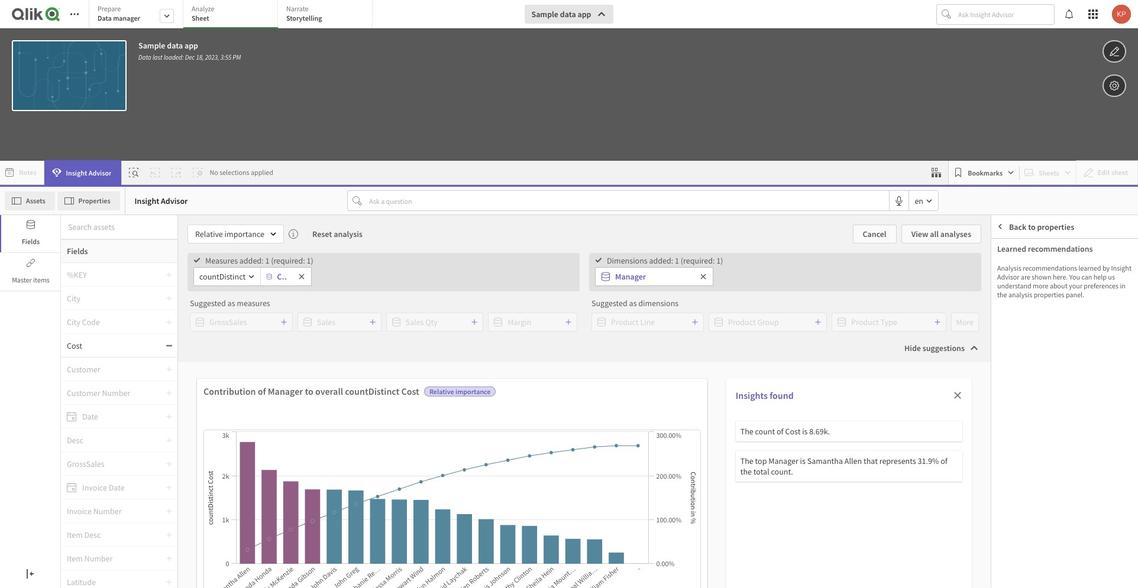 Task type: describe. For each thing, give the bounding box(es) containing it.
countdistinct inside button
[[199, 271, 246, 282]]

tab list inside choose an option below to get started adding to this sheet... application
[[89, 0, 377, 30]]

hide
[[905, 343, 921, 354]]

you inside . save any insights you discover to this sheet.
[[386, 482, 399, 492]]

1 for measures
[[265, 255, 270, 266]]

items
[[33, 276, 50, 285]]

app for sample data app data last loaded: dec 18, 2023, 3:55 pm
[[185, 40, 198, 51]]

start
[[758, 432, 774, 443]]

0 vertical spatial is
[[803, 427, 808, 437]]

the top manager is samantha allen that represents 31.9% of the total count.
[[741, 456, 948, 478]]

data inside sample data app data last loaded: dec 18, 2023, 3:55 pm
[[138, 53, 151, 62]]

. save any insights you discover to this sheet.
[[358, 464, 476, 492]]

or
[[445, 432, 452, 443]]

kendall parks image
[[1113, 5, 1132, 24]]

0 vertical spatial learned recommendations
[[998, 244, 1093, 254]]

by
[[1103, 264, 1110, 273]]

hide suggestions button
[[895, 339, 987, 358]]

analysis
[[998, 264, 1022, 273]]

to start creating visualizations and build your new sheet.
[[666, 432, 778, 476]]

8.69k.
[[810, 427, 831, 437]]

sample data app
[[532, 9, 592, 20]]

qlik
[[464, 432, 478, 443]]

discover
[[401, 482, 430, 492]]

to right back
[[1029, 222, 1036, 232]]

. any found insights can be saved to this sheet.
[[510, 448, 629, 492]]

app options image
[[1110, 79, 1120, 93]]

reset
[[313, 229, 332, 240]]

manager
[[113, 14, 140, 22]]

in inside analysis recommendations learned by insight advisor are shown here. you can help us understand more about your preferences in the analysis properties panel.
[[1121, 282, 1126, 291]]

loaded:
[[164, 53, 184, 62]]

(required: for dimensions added: 1 (required: 1)
[[681, 255, 715, 266]]

learned recommendations inside button
[[1016, 278, 1112, 288]]

learned
[[1079, 264, 1102, 273]]

insight advisor button
[[44, 160, 122, 185]]

data inside sample data app data last loaded: dec 18, 2023, 3:55 pm
[[167, 40, 183, 51]]

panel.
[[1067, 291, 1085, 299]]

insight right ask
[[551, 449, 573, 459]]

here.
[[1053, 273, 1068, 282]]

insight advisor inside dropdown button
[[66, 168, 112, 177]]

get
[[553, 272, 572, 290]]

your inside analysis recommendations learned by insight advisor are shown here. you can help us understand more about your preferences in the analysis properties panel.
[[1070, 282, 1083, 291]]

about
[[1050, 282, 1068, 291]]

overall
[[315, 386, 343, 398]]

properties inside analysis recommendations learned by insight advisor are shown here. you can help us understand more about your preferences in the analysis properties panel.
[[1034, 291, 1065, 299]]

insights
[[736, 390, 768, 402]]

narrate storytelling
[[286, 4, 322, 22]]

insights up ask insight advisor
[[543, 432, 570, 443]]

new for find
[[527, 432, 541, 443]]

the inside the top manager is samantha allen that represents 31.9% of the total count.
[[741, 467, 752, 478]]

new inside the to start creating visualizations and build your new sheet.
[[712, 466, 727, 476]]

is inside the top manager is samantha allen that represents 31.9% of the total count.
[[801, 456, 806, 467]]

manager button
[[596, 268, 694, 286]]

data inside prepare data manager
[[98, 14, 112, 22]]

insights inside the explore your data directly or let qlik generate insights for you with
[[398, 448, 425, 459]]

an
[[439, 272, 454, 290]]

edit image
[[1110, 44, 1120, 59]]

sheet
[[192, 14, 209, 22]]

build
[[760, 450, 778, 460]]

analysis recommendations learned by insight advisor are shown here. you can help us understand more about your preferences in the analysis properties panel.
[[998, 264, 1132, 299]]

edit sheet
[[707, 433, 740, 443]]

found inside . any found insights can be saved to this sheet.
[[510, 466, 531, 476]]

started
[[575, 272, 616, 290]]

added: for dimensions
[[650, 255, 674, 266]]

manager for contribution of manager to overall countdistinct cost
[[268, 386, 303, 398]]

insight down the generate
[[382, 465, 405, 475]]

back
[[1010, 222, 1027, 232]]

create new analytics
[[680, 408, 764, 420]]

advisor inside analysis recommendations learned by insight advisor are shown here. you can help us understand more about your preferences in the analysis properties panel.
[[998, 273, 1020, 282]]

manager for the top manager is samantha allen that represents 31.9% of the total count.
[[769, 456, 799, 467]]

selections
[[220, 168, 250, 177]]

countdistinct button
[[194, 268, 260, 286]]

general
[[998, 222, 1026, 233]]

recommendations inside 'button'
[[1043, 249, 1108, 259]]

no selections applied
[[210, 168, 273, 177]]

count
[[756, 427, 775, 437]]

analysis inside analysis recommendations learned by insight advisor are shown here. you can help us understand more about your preferences in the analysis properties panel.
[[1009, 291, 1033, 299]]

small image
[[998, 278, 1008, 289]]

let
[[454, 432, 463, 443]]

help image
[[1064, 224, 1081, 231]]

sheet...
[[703, 272, 747, 290]]

storytelling
[[286, 14, 322, 22]]

prepare data manager
[[98, 4, 140, 22]]

toolbar containing sample data app
[[0, 0, 1139, 161]]

learned inside button
[[1016, 278, 1045, 288]]

measures
[[237, 298, 270, 309]]

this inside . any found insights can be saved to this sheet.
[[616, 466, 629, 476]]

analytics
[[727, 408, 764, 420]]

suggested for suggested as measures
[[190, 298, 226, 309]]

view
[[912, 229, 929, 240]]

to inside the to start creating visualizations and build your new sheet.
[[749, 432, 756, 443]]

saved
[[585, 466, 605, 476]]

represents
[[880, 456, 917, 467]]

are
[[1021, 273, 1031, 282]]

importance inside popup button
[[225, 229, 265, 240]]

adding
[[619, 272, 661, 290]]

as for measures
[[228, 298, 235, 309]]

understand
[[998, 282, 1032, 291]]

cancel button
[[853, 225, 897, 244]]

1 vertical spatial relative importance
[[430, 388, 491, 397]]

added: for measures
[[240, 255, 264, 266]]

of inside the top manager is samantha allen that represents 31.9% of the total count.
[[941, 456, 948, 467]]

bookmarks
[[968, 168, 1003, 177]]

directly
[[417, 432, 443, 443]]

properties
[[78, 196, 110, 205]]

0 vertical spatial learned
[[998, 244, 1027, 254]]

you
[[1070, 273, 1081, 282]]

measures added: 1 (required: 1)
[[205, 255, 314, 266]]

all
[[930, 229, 939, 240]]

0 vertical spatial this
[[679, 272, 701, 290]]

samantha
[[808, 456, 843, 467]]

create
[[680, 408, 706, 420]]

the inside analysis recommendations learned by insight advisor are shown here. you can help us understand more about your preferences in the analysis properties panel.
[[998, 291, 1008, 299]]

relative importance inside popup button
[[195, 229, 265, 240]]

generate
[[366, 448, 396, 459]]

help
[[1094, 273, 1107, 282]]

1 master items button from the left
[[0, 254, 60, 291]]

1 horizontal spatial cost button
[[261, 268, 293, 286]]

more
[[1033, 282, 1049, 291]]

hidden recommendations
[[1016, 249, 1108, 259]]

2 vertical spatial insight advisor
[[382, 465, 431, 475]]

no
[[210, 168, 218, 177]]

insight inside analysis recommendations learned by insight advisor are shown here. you can help us understand more about your preferences in the analysis properties panel.
[[1112, 264, 1132, 273]]

en button
[[910, 191, 939, 211]]

recommendations down help icon
[[1029, 244, 1093, 254]]

suggestions
[[923, 343, 965, 354]]

prepare
[[98, 4, 121, 13]]

pm
[[233, 53, 241, 62]]

allen
[[845, 456, 862, 467]]

and
[[745, 450, 758, 460]]

save
[[443, 464, 459, 475]]

any
[[461, 464, 473, 475]]

find
[[510, 432, 525, 443]]

search image
[[524, 449, 538, 459]]

edit
[[707, 433, 720, 443]]

preferences
[[1084, 282, 1119, 291]]

sample data app data last loaded: dec 18, 2023, 3:55 pm
[[138, 40, 241, 62]]

1 vertical spatial importance
[[456, 388, 491, 397]]

top
[[756, 456, 767, 467]]

suggested as dimensions
[[592, 298, 679, 309]]



Task type: vqa. For each thing, say whether or not it's contained in the screenshot.
activate now!
no



Task type: locate. For each thing, give the bounding box(es) containing it.
to inside . any found insights can be saved to this sheet.
[[607, 466, 614, 476]]

relative importance
[[195, 229, 265, 240], [430, 388, 491, 397]]

explore your data directly or let qlik generate insights for you with
[[355, 432, 478, 459]]

1 horizontal spatial your
[[695, 466, 710, 476]]

1 horizontal spatial fields
[[67, 246, 88, 257]]

31.9%
[[918, 456, 939, 467]]

is left samantha
[[801, 456, 806, 467]]

suggested
[[190, 298, 226, 309], [592, 298, 628, 309]]

0 horizontal spatial relative importance
[[195, 229, 265, 240]]

1 horizontal spatial relative importance
[[430, 388, 491, 397]]

the down small image
[[998, 291, 1008, 299]]

analysis
[[334, 229, 363, 240], [1009, 291, 1033, 299]]

0 horizontal spatial .
[[439, 464, 441, 475]]

suggested for suggested as dimensions
[[592, 298, 628, 309]]

us
[[1109, 273, 1116, 282]]

importance up 'measures added: 1 (required: 1)'
[[225, 229, 265, 240]]

assets button
[[5, 191, 55, 210]]

smart search image
[[129, 168, 139, 178]]

countdistinct down measures
[[199, 271, 246, 282]]

0 vertical spatial sample
[[532, 9, 559, 20]]

cost
[[277, 271, 293, 282], [67, 341, 82, 351], [402, 386, 420, 398], [786, 427, 801, 437]]

1 horizontal spatial the
[[741, 467, 752, 478]]

insight up properties button
[[66, 168, 87, 177]]

relative importance button
[[188, 225, 284, 244]]

0 vertical spatial data
[[98, 14, 112, 22]]

properties right back
[[1027, 222, 1064, 233]]

analysis right reset
[[334, 229, 363, 240]]

1 vertical spatial the
[[580, 432, 591, 443]]

added:
[[240, 255, 264, 266], [650, 255, 674, 266]]

1 vertical spatial learned recommendations
[[1016, 278, 1112, 288]]

your down visualizations
[[695, 466, 710, 476]]

learned recommendations button
[[992, 269, 1139, 298]]

2 vertical spatial new
[[712, 466, 727, 476]]

recommendations inside button
[[1047, 278, 1112, 288]]

insights left for at the left
[[398, 448, 425, 459]]

of right contribution
[[258, 386, 266, 398]]

manager left overall
[[268, 386, 303, 398]]

analysis down "are"
[[1009, 291, 1033, 299]]

1 horizontal spatial as
[[629, 298, 637, 309]]

the inside the top manager is samantha allen that represents 31.9% of the total count.
[[741, 456, 754, 467]]

master items
[[12, 276, 50, 285]]

relative up "or"
[[430, 388, 454, 397]]

2023,
[[205, 53, 219, 62]]

insights inside . save any insights you discover to this sheet.
[[358, 482, 385, 492]]

sample for sample data app
[[532, 9, 559, 20]]

view disabled image
[[998, 249, 1007, 259]]

2 1) from the left
[[717, 255, 724, 266]]

1 horizontal spatial app
[[578, 9, 592, 20]]

to down dimensions added: 1 (required: 1) on the top of the page
[[664, 272, 676, 290]]

deselect field image
[[298, 273, 305, 280]]

recommendations up the learned
[[1043, 249, 1108, 259]]

1 horizontal spatial countdistinct
[[345, 386, 400, 398]]

you right for at the left
[[438, 448, 451, 459]]

. left "save"
[[439, 464, 441, 475]]

properties button
[[57, 191, 120, 210]]

0 horizontal spatial in
[[572, 432, 578, 443]]

1 vertical spatial countdistinct
[[345, 386, 400, 398]]

1 vertical spatial sample
[[138, 40, 165, 51]]

Ask a question text field
[[367, 191, 890, 210]]

3:55
[[221, 53, 232, 62]]

2 as from the left
[[629, 298, 637, 309]]

. inside . any found insights can be saved to this sheet.
[[606, 448, 608, 459]]

(required: for measures added: 1 (required: 1)
[[271, 255, 305, 266]]

(required:
[[271, 255, 305, 266], [681, 255, 715, 266]]

2 vertical spatial of
[[941, 456, 948, 467]]

analysis inside "button"
[[334, 229, 363, 240]]

1) for measures added: 1 (required: 1)
[[307, 255, 314, 266]]

0 horizontal spatial sheet.
[[455, 482, 476, 492]]

recommendations inside analysis recommendations learned by insight advisor are shown here. you can help us understand more about your preferences in the analysis properties panel.
[[1023, 264, 1078, 273]]

sheet. inside . save any insights you discover to this sheet.
[[455, 482, 476, 492]]

1 vertical spatial insight advisor
[[135, 196, 188, 206]]

to left the start
[[749, 432, 756, 443]]

deselect field image
[[700, 273, 707, 280]]

insight down smart search image on the left top of page
[[135, 196, 159, 206]]

your inside the explore your data directly or let qlik generate insights for you with
[[383, 432, 398, 443]]

insight
[[66, 168, 87, 177], [135, 196, 159, 206], [1112, 264, 1132, 273], [551, 449, 573, 459], [382, 465, 405, 475]]

fields up master items
[[22, 237, 40, 246]]

0 horizontal spatial data
[[98, 14, 112, 22]]

0 horizontal spatial cost button
[[61, 341, 166, 351]]

0 vertical spatial relative importance
[[195, 229, 265, 240]]

(required: up deselect field icon
[[271, 255, 305, 266]]

your up the generate
[[383, 432, 398, 443]]

1 horizontal spatial found
[[770, 390, 794, 402]]

insight inside dropdown button
[[66, 168, 87, 177]]

this down any
[[616, 466, 629, 476]]

insights down ask
[[532, 466, 559, 476]]

1 horizontal spatial you
[[438, 448, 451, 459]]

this down dimensions added: 1 (required: 1) on the top of the page
[[679, 272, 701, 290]]

of right the 31.9%
[[941, 456, 948, 467]]

tab list containing prepare
[[89, 0, 377, 30]]

total
[[754, 467, 770, 478]]

1 horizontal spatial data
[[138, 53, 151, 62]]

manager inside button
[[616, 271, 646, 282]]

sample inside sample data app data last loaded: dec 18, 2023, 3:55 pm
[[138, 40, 165, 51]]

0 horizontal spatial importance
[[225, 229, 265, 240]]

1 horizontal spatial .
[[606, 448, 608, 459]]

1 vertical spatial manager
[[268, 386, 303, 398]]

0 horizontal spatial can
[[561, 466, 573, 476]]

0 horizontal spatial (required:
[[271, 255, 305, 266]]

insights
[[543, 432, 570, 443], [398, 448, 425, 459], [532, 466, 559, 476], [358, 482, 385, 492]]

analyses
[[941, 229, 972, 240]]

2 horizontal spatial of
[[941, 456, 948, 467]]

ask insight advisor
[[538, 449, 598, 459]]

last
[[153, 53, 162, 62]]

manager inside the top manager is samantha allen that represents 31.9% of the total count.
[[769, 456, 799, 467]]

2 horizontal spatial your
[[1070, 282, 1083, 291]]

1 (required: from the left
[[271, 255, 305, 266]]

2 horizontal spatial this
[[679, 272, 701, 290]]

insight right by
[[1112, 264, 1132, 273]]

Search assets text field
[[61, 217, 178, 238]]

to right discover
[[431, 482, 439, 492]]

be
[[575, 466, 584, 476]]

2 (required: from the left
[[681, 255, 715, 266]]

of right count
[[777, 427, 784, 437]]

0 horizontal spatial you
[[386, 482, 399, 492]]

recommendations up the panel.
[[1047, 278, 1112, 288]]

recommendations
[[1029, 244, 1093, 254], [1043, 249, 1108, 259], [1023, 264, 1078, 273], [1047, 278, 1112, 288]]

0 horizontal spatial 1)
[[307, 255, 314, 266]]

in up ask insight advisor
[[572, 432, 578, 443]]

recommendations down hidden recommendations
[[1023, 264, 1078, 273]]

learned up analysis
[[998, 244, 1027, 254]]

dimensions
[[639, 298, 679, 309]]

0 vertical spatial found
[[770, 390, 794, 402]]

reset analysis button
[[303, 225, 372, 244]]

0 horizontal spatial sample
[[138, 40, 165, 51]]

Ask Insight Advisor text field
[[956, 5, 1055, 24]]

0 vertical spatial in
[[1121, 282, 1126, 291]]

to left overall
[[305, 386, 314, 398]]

sheet. down any
[[455, 482, 476, 492]]

1 vertical spatial is
[[801, 456, 806, 467]]

1 horizontal spatial 1
[[675, 255, 679, 266]]

app for sample data app
[[578, 9, 592, 20]]

0 horizontal spatial found
[[510, 466, 531, 476]]

2 vertical spatial this
[[440, 482, 453, 492]]

hide suggestions
[[905, 343, 965, 354]]

1 horizontal spatial in
[[1121, 282, 1126, 291]]

sheet. inside the to start creating visualizations and build your new sheet.
[[728, 466, 749, 476]]

to inside . save any insights you discover to this sheet.
[[431, 482, 439, 492]]

creating
[[666, 450, 695, 460]]

data left the last
[[138, 53, 151, 62]]

can inside analysis recommendations learned by insight advisor are shown here. you can help us understand more about your preferences in the analysis properties panel.
[[1082, 273, 1093, 282]]

2 horizontal spatial insight advisor
[[382, 465, 431, 475]]

you left discover
[[386, 482, 399, 492]]

0 vertical spatial manager
[[616, 271, 646, 282]]

in right us
[[1121, 282, 1126, 291]]

sheet. down and
[[728, 466, 749, 476]]

importance up qlik on the bottom
[[456, 388, 491, 397]]

sheet. for this
[[455, 482, 476, 492]]

sample for sample data app data last loaded: dec 18, 2023, 3:55 pm
[[138, 40, 165, 51]]

to left get on the top of page
[[538, 272, 550, 290]]

app inside button
[[578, 9, 592, 20]]

dimensions added: 1 (required: 1)
[[607, 255, 724, 266]]

found right "insights"
[[770, 390, 794, 402]]

1 horizontal spatial relative
[[430, 388, 454, 397]]

0 vertical spatial new
[[708, 408, 726, 420]]

. for save
[[439, 464, 441, 475]]

0 vertical spatial analysis
[[334, 229, 363, 240]]

1 added: from the left
[[240, 255, 264, 266]]

your inside the to start creating visualizations and build your new sheet.
[[695, 466, 710, 476]]

0 vertical spatial your
[[1070, 282, 1083, 291]]

1 vertical spatial relative
[[430, 388, 454, 397]]

choose an option below to get started adding to this sheet... application
[[0, 0, 1139, 589]]

1 vertical spatial you
[[386, 482, 399, 492]]

1 horizontal spatial insight advisor
[[135, 196, 188, 206]]

new for create
[[708, 408, 726, 420]]

1 vertical spatial app
[[185, 40, 198, 51]]

suggested down countdistinct button
[[190, 298, 226, 309]]

new right find
[[527, 432, 541, 443]]

suggested down started
[[592, 298, 628, 309]]

(required: up deselect field image on the right top of page
[[681, 255, 715, 266]]

selections tool image
[[932, 168, 942, 178]]

general properties
[[998, 222, 1064, 233]]

0 horizontal spatial countdistinct
[[199, 271, 246, 282]]

insight advisor up properties button
[[66, 168, 112, 177]]

. left any
[[606, 448, 608, 459]]

1 horizontal spatial manager
[[616, 271, 646, 282]]

narrate
[[286, 4, 309, 13]]

new right create at bottom right
[[708, 408, 726, 420]]

0 horizontal spatial added:
[[240, 255, 264, 266]]

0 horizontal spatial manager
[[268, 386, 303, 398]]

1 vertical spatial cost button
[[61, 341, 166, 351]]

1 as from the left
[[228, 298, 235, 309]]

contribution
[[204, 386, 256, 398]]

2 horizontal spatial sheet.
[[728, 466, 749, 476]]

1 horizontal spatial suggested
[[592, 298, 628, 309]]

to right the saved
[[607, 466, 614, 476]]

back to properties
[[1010, 222, 1075, 232]]

0 vertical spatial relative
[[195, 229, 223, 240]]

0 vertical spatial countdistinct
[[199, 271, 246, 282]]

advisor
[[89, 168, 112, 177], [161, 196, 188, 206], [998, 273, 1020, 282], [574, 449, 598, 459], [406, 465, 431, 475]]

hidden recommendations button
[[992, 240, 1139, 269]]

using
[[610, 432, 629, 443]]

sheet. for new
[[728, 466, 749, 476]]

dimensions
[[607, 255, 648, 266]]

1) up sheet...
[[717, 255, 724, 266]]

cost button inside cost menu item
[[61, 341, 166, 351]]

suggested as measures
[[190, 298, 270, 309]]

cancel
[[863, 229, 887, 240]]

the up ask insight advisor
[[580, 432, 591, 443]]

1 vertical spatial analysis
[[1009, 291, 1033, 299]]

applied
[[251, 168, 273, 177]]

this inside . save any insights you discover to this sheet.
[[440, 482, 453, 492]]

you inside the explore your data directly or let qlik generate insights for you with
[[438, 448, 451, 459]]

found
[[770, 390, 794, 402], [510, 466, 531, 476]]

2 the from the top
[[741, 456, 754, 467]]

fields down search assets text box
[[67, 246, 88, 257]]

as left measures
[[228, 298, 235, 309]]

the left total
[[741, 467, 752, 478]]

2 vertical spatial your
[[695, 466, 710, 476]]

1 vertical spatial the
[[741, 456, 754, 467]]

added: up countdistinct button
[[240, 255, 264, 266]]

1 for dimensions
[[675, 255, 679, 266]]

sample inside sample data app button
[[532, 9, 559, 20]]

manager down dimensions
[[616, 271, 646, 282]]

en
[[915, 196, 924, 206]]

the for the top manager is samantha allen that represents 31.9% of the total count.
[[741, 456, 754, 467]]

1 vertical spatial can
[[561, 466, 573, 476]]

the for the count of cost is 8.69k.
[[741, 427, 754, 437]]

sheet. down "be"
[[559, 482, 580, 492]]

1 1 from the left
[[265, 255, 270, 266]]

find new insights in the data using
[[510, 432, 629, 443]]

countdistinct
[[199, 271, 246, 282], [345, 386, 400, 398]]

1 1) from the left
[[307, 255, 314, 266]]

0 vertical spatial the
[[741, 427, 754, 437]]

1 horizontal spatial of
[[777, 427, 784, 437]]

countdistinct right overall
[[345, 386, 400, 398]]

as down the adding
[[629, 298, 637, 309]]

data down the prepare
[[98, 14, 112, 22]]

0 horizontal spatial 1
[[265, 255, 270, 266]]

tab list
[[89, 0, 377, 30]]

1 horizontal spatial added:
[[650, 255, 674, 266]]

0 horizontal spatial of
[[258, 386, 266, 398]]

choose an option below to get started adding to this sheet...
[[392, 272, 747, 290]]

1 up the manager button
[[675, 255, 679, 266]]

can inside . any found insights can be saved to this sheet.
[[561, 466, 573, 476]]

view all analyses
[[912, 229, 972, 240]]

cost inside menu item
[[67, 341, 82, 351]]

relative inside popup button
[[195, 229, 223, 240]]

new down visualizations
[[712, 466, 727, 476]]

learned down analysis
[[1016, 278, 1045, 288]]

1 vertical spatial found
[[510, 466, 531, 476]]

app inside sample data app data last loaded: dec 18, 2023, 3:55 pm
[[185, 40, 198, 51]]

this down "save"
[[440, 482, 453, 492]]

the left top
[[741, 456, 754, 467]]

0 horizontal spatial fields
[[22, 237, 40, 246]]

measures
[[205, 255, 238, 266]]

0 vertical spatial you
[[438, 448, 451, 459]]

master
[[12, 276, 32, 285]]

properties up hidden recommendations
[[1038, 222, 1075, 232]]

the
[[741, 427, 754, 437], [741, 456, 754, 467]]

2 horizontal spatial the
[[998, 291, 1008, 299]]

analyze
[[192, 4, 215, 13]]

2 suggested from the left
[[592, 298, 628, 309]]

as for dimensions
[[629, 298, 637, 309]]

edit image
[[693, 433, 707, 443]]

option
[[457, 272, 496, 290]]

0 horizontal spatial as
[[228, 298, 235, 309]]

that
[[864, 456, 878, 467]]

. for any
[[606, 448, 608, 459]]

toolbar
[[0, 0, 1139, 161]]

1 horizontal spatial (required:
[[681, 255, 715, 266]]

0 horizontal spatial this
[[440, 482, 453, 492]]

added: up the manager button
[[650, 255, 674, 266]]

properties
[[1038, 222, 1075, 232], [1027, 222, 1064, 233], [1034, 291, 1065, 299]]

relative importance up let
[[430, 388, 491, 397]]

fields button
[[0, 215, 60, 253], [1, 215, 60, 253], [61, 240, 178, 263]]

data inside the explore your data directly or let qlik generate insights for you with
[[400, 432, 416, 443]]

0 vertical spatial the
[[998, 291, 1008, 299]]

0 vertical spatial of
[[258, 386, 266, 398]]

1 vertical spatial .
[[439, 464, 441, 475]]

new
[[708, 408, 726, 420], [527, 432, 541, 443], [712, 466, 727, 476]]

the
[[998, 291, 1008, 299], [580, 432, 591, 443], [741, 467, 752, 478]]

choose
[[392, 272, 436, 290]]

sheet. inside . any found insights can be saved to this sheet.
[[559, 482, 580, 492]]

relative up measures
[[195, 229, 223, 240]]

1) down reset
[[307, 255, 314, 266]]

cost menu item
[[61, 334, 178, 358]]

insights inside . any found insights can be saved to this sheet.
[[532, 466, 559, 476]]

2 1 from the left
[[675, 255, 679, 266]]

1 the from the top
[[741, 427, 754, 437]]

fields
[[22, 237, 40, 246], [67, 246, 88, 257]]

1 vertical spatial of
[[777, 427, 784, 437]]

insight advisor down smart search image on the left top of page
[[135, 196, 188, 206]]

. inside . save any insights you discover to this sheet.
[[439, 464, 441, 475]]

hidden
[[1016, 249, 1041, 259]]

the right sheet
[[741, 427, 754, 437]]

0 vertical spatial can
[[1082, 273, 1093, 282]]

advisor inside dropdown button
[[89, 168, 112, 177]]

manager right top
[[769, 456, 799, 467]]

properties down shown
[[1034, 291, 1065, 299]]

relative importance up measures
[[195, 229, 265, 240]]

sheet
[[722, 433, 740, 443]]

your right the about at the top of the page
[[1070, 282, 1083, 291]]

analyze sheet
[[192, 4, 215, 22]]

you
[[438, 448, 451, 459], [386, 482, 399, 492]]

0 horizontal spatial app
[[185, 40, 198, 51]]

is left "8.69k."
[[803, 427, 808, 437]]

2 master items button from the left
[[1, 254, 60, 291]]

1 vertical spatial learned
[[1016, 278, 1045, 288]]

1 horizontal spatial sample
[[532, 9, 559, 20]]

found down search icon
[[510, 466, 531, 476]]

can left "be"
[[561, 466, 573, 476]]

insights down the generate
[[358, 482, 385, 492]]

2 horizontal spatial manager
[[769, 456, 799, 467]]

1 suggested from the left
[[190, 298, 226, 309]]

1) for dimensions added: 1 (required: 1)
[[717, 255, 724, 266]]

0 vertical spatial app
[[578, 9, 592, 20]]

2 vertical spatial the
[[741, 467, 752, 478]]

view all analyses button
[[902, 225, 982, 244]]

assets
[[26, 196, 45, 205]]

data inside button
[[560, 9, 576, 20]]

2 added: from the left
[[650, 255, 674, 266]]

1 down relative importance popup button
[[265, 255, 270, 266]]

1 vertical spatial this
[[616, 466, 629, 476]]

1 horizontal spatial importance
[[456, 388, 491, 397]]

insight advisor up discover
[[382, 465, 431, 475]]

0 horizontal spatial your
[[383, 432, 398, 443]]

can right you
[[1082, 273, 1093, 282]]

contribution of manager to overall countdistinct cost
[[204, 386, 420, 398]]



